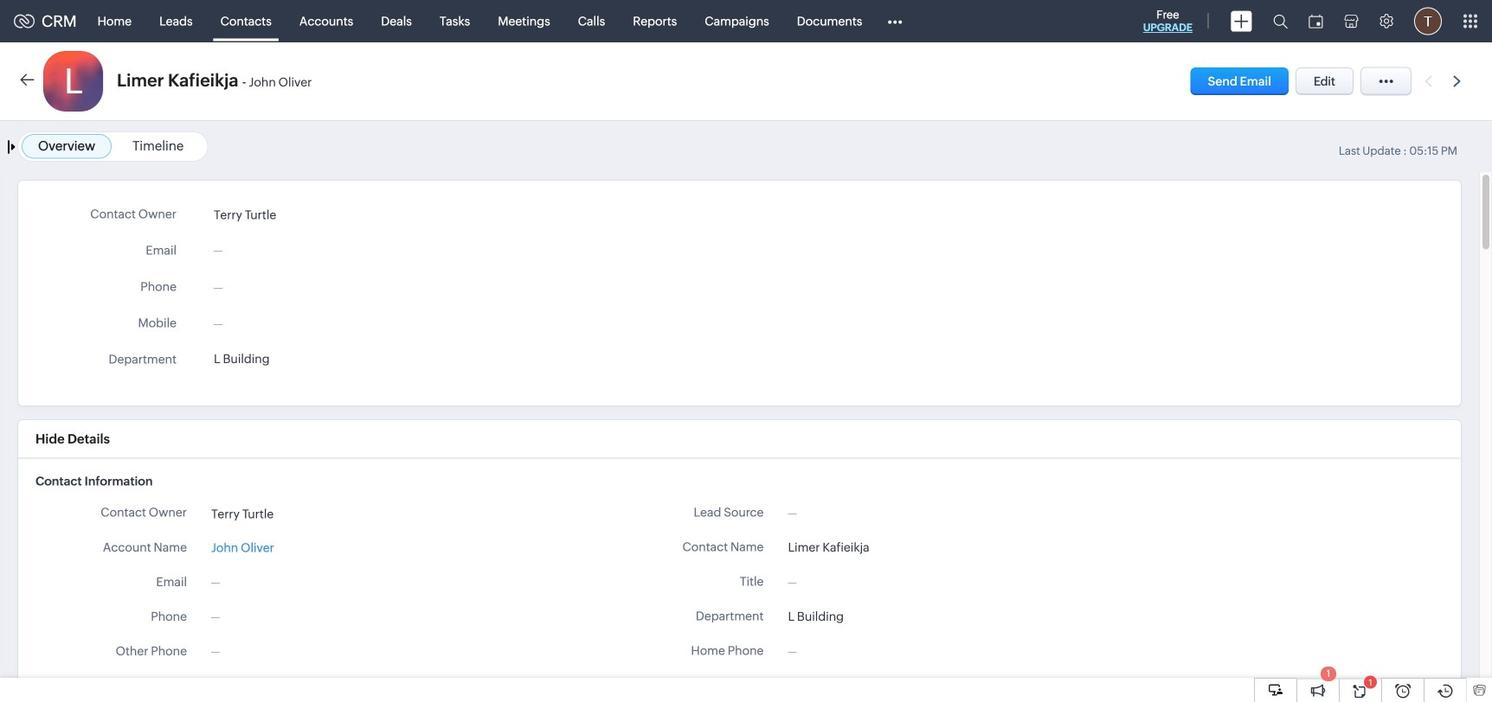 Task type: vqa. For each thing, say whether or not it's contained in the screenshot.
field
no



Task type: locate. For each thing, give the bounding box(es) containing it.
next record image
[[1453, 76, 1465, 87]]

create menu element
[[1221, 0, 1263, 42]]

search element
[[1263, 0, 1298, 42]]



Task type: describe. For each thing, give the bounding box(es) containing it.
previous record image
[[1425, 76, 1433, 87]]

logo image
[[14, 14, 35, 28]]

calendar image
[[1309, 14, 1324, 28]]

profile image
[[1414, 7, 1442, 35]]

Other Modules field
[[876, 7, 914, 35]]

create menu image
[[1231, 11, 1253, 32]]

profile element
[[1404, 0, 1453, 42]]

search image
[[1273, 14, 1288, 29]]



